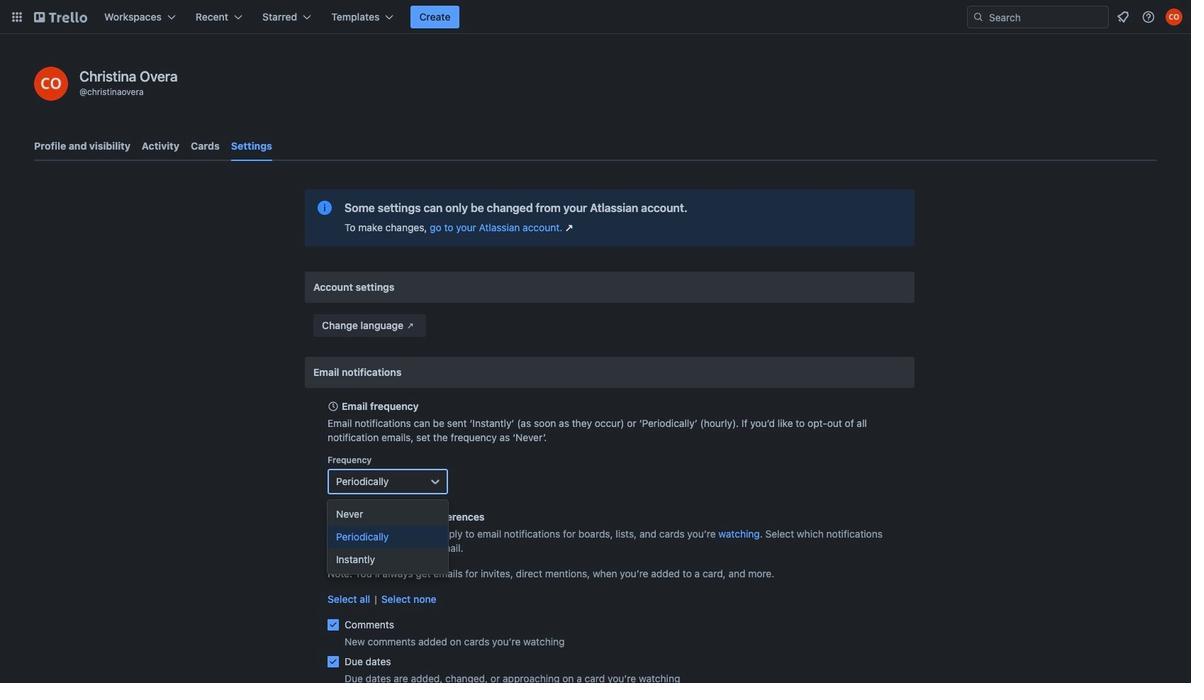 Task type: locate. For each thing, give the bounding box(es) containing it.
0 notifications image
[[1115, 9, 1132, 26]]

christina overa (christinaovera) image right open information menu icon
[[1166, 9, 1183, 26]]

primary element
[[0, 0, 1192, 34]]

sm image
[[404, 319, 418, 333]]

1 vertical spatial christina overa (christinaovera) image
[[34, 67, 68, 101]]

0 horizontal spatial christina overa (christinaovera) image
[[34, 67, 68, 101]]

christina overa (christinaovera) image
[[1166, 9, 1183, 26], [34, 67, 68, 101]]

christina overa (christinaovera) image down back to home image
[[34, 67, 68, 101]]

0 vertical spatial christina overa (christinaovera) image
[[1166, 9, 1183, 26]]

open information menu image
[[1142, 10, 1156, 24]]



Task type: vqa. For each thing, say whether or not it's contained in the screenshot.
the Search field in the right of the page
yes



Task type: describe. For each thing, give the bounding box(es) containing it.
1 horizontal spatial christina overa (christinaovera) image
[[1166, 9, 1183, 26]]

search image
[[973, 11, 985, 23]]

back to home image
[[34, 6, 87, 28]]

Search field
[[985, 7, 1109, 27]]



